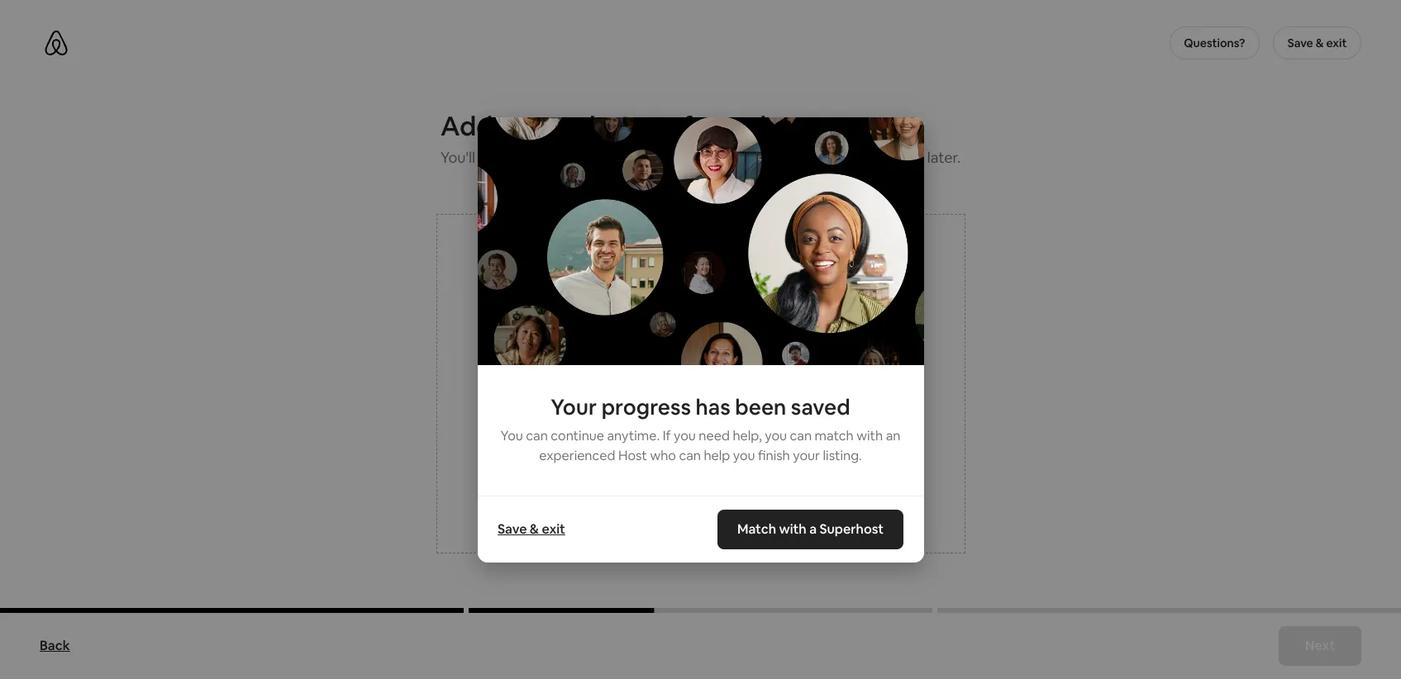 Task type: vqa. For each thing, say whether or not it's contained in the screenshot.
can within the Add some photos of your house You'll need 5 photos to get started. You can add more or make changes later.
yes



Task type: describe. For each thing, give the bounding box(es) containing it.
save inside save & exit button
[[1288, 36, 1314, 50]]

more
[[768, 148, 805, 167]]

if
[[663, 427, 671, 444]]

a
[[810, 520, 817, 538]]

with inside the your progress has been saved you can continue anytime. if you need help, you can match with an experienced host who can help you finish your listing.
[[857, 427, 883, 444]]

help
[[704, 447, 730, 464]]

of
[[667, 109, 693, 143]]

can inside the add some photos of your house you'll need 5 photos to get started. you can add more or make changes later.
[[711, 148, 735, 167]]

an
[[886, 427, 901, 444]]

your
[[551, 393, 597, 421]]

listing.
[[823, 447, 862, 464]]

add some photos of your house you'll need 5 photos to get started. you can add more or make changes later.
[[441, 109, 961, 167]]

here
[[758, 394, 796, 417]]

match
[[738, 520, 777, 538]]

questions? button
[[1170, 26, 1260, 60]]

your inside the your progress has been saved you can continue anytime. if you need help, you can match with an experienced host who can help you finish your listing.
[[793, 447, 820, 464]]

experienced
[[539, 447, 615, 464]]

help,
[[733, 427, 762, 444]]

add
[[441, 109, 493, 143]]

1 horizontal spatial you
[[733, 447, 755, 464]]

can up finish
[[790, 427, 812, 444]]

host
[[618, 447, 647, 464]]

make
[[826, 148, 863, 167]]

questions?
[[1184, 36, 1246, 50]]

at
[[675, 422, 688, 439]]

drag
[[605, 394, 647, 417]]

started.
[[625, 148, 679, 167]]

save & exit link
[[489, 513, 573, 546]]

to
[[580, 148, 595, 167]]

continue
[[551, 427, 604, 444]]

who
[[650, 447, 676, 464]]

match with a superhost button
[[718, 510, 904, 549]]

can left "continue"
[[526, 427, 548, 444]]

save inside save & exit link
[[497, 520, 527, 538]]

photos down been
[[733, 422, 776, 439]]

get
[[598, 148, 622, 167]]

your inside drag your photos here choose at least 5 photos
[[651, 394, 689, 417]]

next
[[1305, 637, 1335, 655]]

finish
[[758, 447, 790, 464]]

match
[[815, 427, 854, 444]]

1 vertical spatial &
[[529, 520, 539, 538]]

photos up least at bottom
[[693, 394, 754, 417]]

choose
[[626, 422, 673, 439]]



Task type: locate. For each thing, give the bounding box(es) containing it.
5 inside the add some photos of your house you'll need 5 photos to get started. you can add more or make changes later.
[[517, 148, 525, 167]]

with left a
[[780, 520, 807, 538]]

1 horizontal spatial 5
[[723, 422, 730, 439]]

1 vertical spatial with
[[780, 520, 807, 538]]

0 vertical spatial with
[[857, 427, 883, 444]]

match with a superhost
[[738, 520, 884, 538]]

0 horizontal spatial your
[[651, 394, 689, 417]]

with left "an"
[[857, 427, 883, 444]]

0 vertical spatial &
[[1316, 36, 1324, 50]]

0 vertical spatial need
[[479, 148, 514, 167]]

exit inside button
[[1327, 36, 1347, 50]]

you down of
[[682, 148, 707, 167]]

5 down some
[[517, 148, 525, 167]]

your up at
[[651, 394, 689, 417]]

your right finish
[[793, 447, 820, 464]]

0 horizontal spatial exit
[[541, 520, 565, 538]]

exit
[[1327, 36, 1347, 50], [541, 520, 565, 538]]

1 vertical spatial need
[[699, 427, 730, 444]]

back
[[40, 637, 70, 655]]

0 horizontal spatial 5
[[517, 148, 525, 167]]

0 horizontal spatial you
[[501, 427, 523, 444]]

1 vertical spatial save
[[497, 520, 527, 538]]

0 vertical spatial 5
[[517, 148, 525, 167]]

add
[[739, 148, 765, 167]]

with inside the match with a superhost button
[[780, 520, 807, 538]]

1 vertical spatial exit
[[541, 520, 565, 538]]

5 inside drag your photos here choose at least 5 photos
[[723, 422, 730, 439]]

you right if
[[674, 427, 696, 444]]

need inside the your progress has been saved you can continue anytime. if you need help, you can match with an experienced host who can help you finish your listing.
[[699, 427, 730, 444]]

0 horizontal spatial with
[[780, 520, 807, 538]]

need right you'll
[[479, 148, 514, 167]]

photos left to
[[528, 148, 577, 167]]

has
[[696, 393, 731, 421]]

superhost
[[820, 520, 884, 538]]

you left "continue"
[[501, 427, 523, 444]]

1 horizontal spatial &
[[1316, 36, 1324, 50]]

some
[[499, 109, 567, 143]]

your up add
[[699, 109, 755, 143]]

or
[[808, 148, 822, 167]]

back button
[[31, 630, 78, 663]]

1 horizontal spatial save
[[1288, 36, 1314, 50]]

anytime.
[[607, 427, 660, 444]]

next button
[[1279, 627, 1362, 666]]

1 horizontal spatial your
[[699, 109, 755, 143]]

1 horizontal spatial exit
[[1327, 36, 1347, 50]]

0 horizontal spatial you
[[674, 427, 696, 444]]

0 horizontal spatial need
[[479, 148, 514, 167]]

save & exit inside button
[[1288, 36, 1347, 50]]

0 horizontal spatial &
[[529, 520, 539, 538]]

your
[[699, 109, 755, 143], [651, 394, 689, 417], [793, 447, 820, 464]]

1 vertical spatial 5
[[723, 422, 730, 439]]

house
[[760, 109, 836, 143]]

save & exit button
[[1273, 26, 1362, 60]]

& inside button
[[1316, 36, 1324, 50]]

been
[[735, 393, 787, 421]]

need up 'help'
[[699, 427, 730, 444]]

1 vertical spatial you
[[501, 427, 523, 444]]

2 vertical spatial your
[[793, 447, 820, 464]]

can left add
[[711, 148, 735, 167]]

5 right least at bottom
[[723, 422, 730, 439]]

saved
[[791, 393, 851, 421]]

changes
[[866, 148, 924, 167]]

drag your photos here choose at least 5 photos
[[605, 394, 796, 439]]

progress
[[602, 393, 691, 421]]

2 horizontal spatial you
[[765, 427, 787, 444]]

save
[[1288, 36, 1314, 50], [497, 520, 527, 538]]

5
[[517, 148, 525, 167], [723, 422, 730, 439]]

0 horizontal spatial save
[[497, 520, 527, 538]]

with
[[857, 427, 883, 444], [780, 520, 807, 538]]

you inside the your progress has been saved you can continue anytime. if you need help, you can match with an experienced host who can help you finish your listing.
[[501, 427, 523, 444]]

photos
[[573, 109, 661, 143], [528, 148, 577, 167], [693, 394, 754, 417], [733, 422, 776, 439]]

0 vertical spatial save
[[1288, 36, 1314, 50]]

&
[[1316, 36, 1324, 50], [529, 520, 539, 538]]

photos up get
[[573, 109, 661, 143]]

save & exit
[[1288, 36, 1347, 50], [497, 520, 565, 538]]

1 horizontal spatial with
[[857, 427, 883, 444]]

later.
[[927, 148, 961, 167]]

0 vertical spatial save & exit
[[1288, 36, 1347, 50]]

0 vertical spatial your
[[699, 109, 755, 143]]

can
[[711, 148, 735, 167], [526, 427, 548, 444], [790, 427, 812, 444], [679, 447, 701, 464]]

0 vertical spatial you
[[682, 148, 707, 167]]

your inside the add some photos of your house you'll need 5 photos to get started. you can add more or make changes later.
[[699, 109, 755, 143]]

1 horizontal spatial you
[[682, 148, 707, 167]]

need
[[479, 148, 514, 167], [699, 427, 730, 444]]

can down at
[[679, 447, 701, 464]]

you down help,
[[733, 447, 755, 464]]

1 horizontal spatial save & exit
[[1288, 36, 1347, 50]]

you
[[674, 427, 696, 444], [765, 427, 787, 444], [733, 447, 755, 464]]

your progress has been saved you can continue anytime. if you need help, you can match with an experienced host who can help you finish your listing.
[[501, 393, 901, 464]]

you
[[682, 148, 707, 167], [501, 427, 523, 444]]

2 horizontal spatial your
[[793, 447, 820, 464]]

you'll
[[441, 148, 475, 167]]

1 horizontal spatial need
[[699, 427, 730, 444]]

you up finish
[[765, 427, 787, 444]]

1 vertical spatial your
[[651, 394, 689, 417]]

need inside the add some photos of your house you'll need 5 photos to get started. you can add more or make changes later.
[[479, 148, 514, 167]]

0 horizontal spatial save & exit
[[497, 520, 565, 538]]

you inside the add some photos of your house you'll need 5 photos to get started. you can add more or make changes later.
[[682, 148, 707, 167]]

0 vertical spatial exit
[[1327, 36, 1347, 50]]

least
[[691, 422, 720, 439]]

1 vertical spatial save & exit
[[497, 520, 565, 538]]



